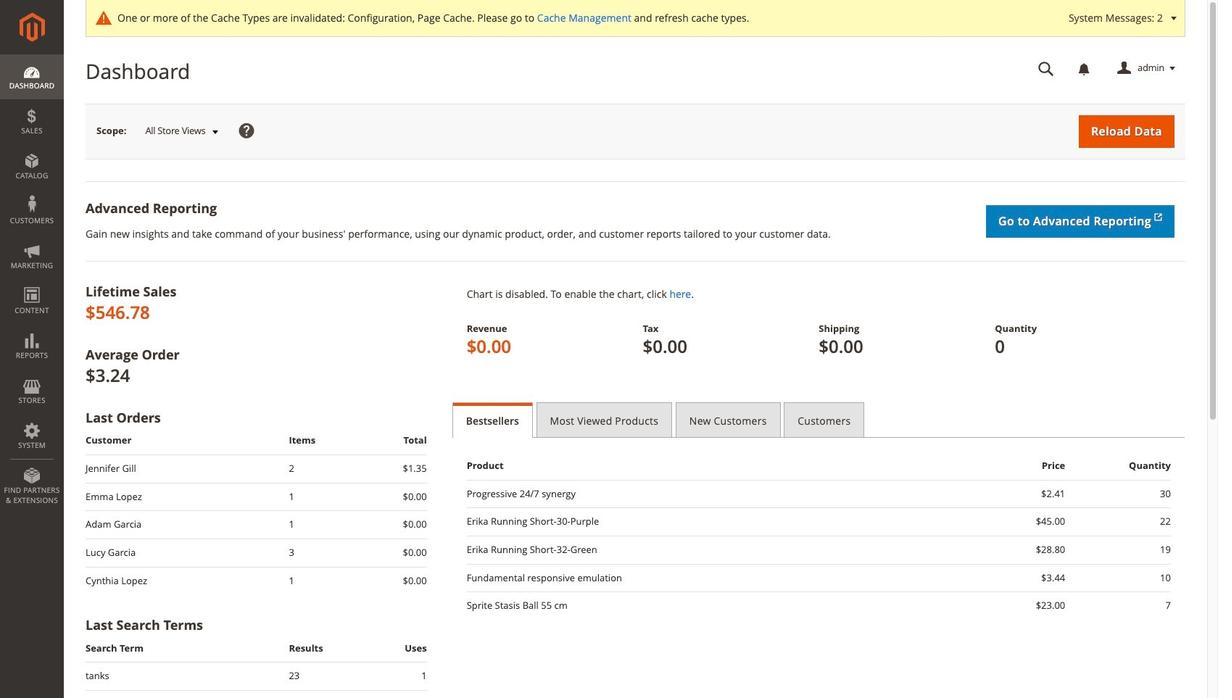 Task type: locate. For each thing, give the bounding box(es) containing it.
tab list
[[452, 403, 1186, 438]]

menu bar
[[0, 54, 64, 513]]

None text field
[[1029, 56, 1065, 81]]

magento admin panel image
[[19, 12, 45, 42]]



